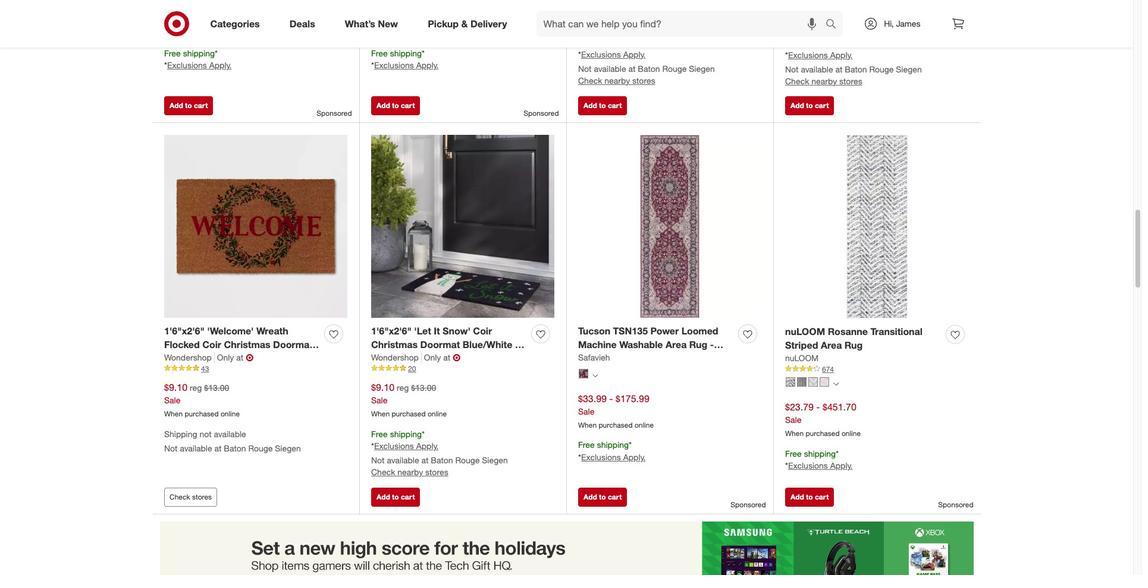 Task type: vqa. For each thing, say whether or not it's contained in the screenshot.
topmost Price
no



Task type: describe. For each thing, give the bounding box(es) containing it.
- down safavieh link
[[609, 393, 613, 405]]

red/green
[[164, 353, 213, 365]]

grey image
[[809, 378, 818, 388]]

christmas for 'let
[[371, 339, 418, 351]]

$9.10 reg $13.00 sale when purchased online for 1'6"x2'6" 'welcome' wreath flocked coir christmas doormat red/green - wondershop™
[[164, 382, 240, 419]]

$13.00 for blue/white
[[411, 383, 436, 393]]

rouge inside * * exclusions apply. not available at baton rouge siegen check nearby stores
[[870, 64, 894, 74]]

all colors image for the bottom "all colors" element
[[834, 382, 839, 388]]

what's new
[[345, 18, 398, 29]]

when inside $23.79 - $451.70 sale when purchased online
[[785, 429, 804, 438]]

¬ for it
[[453, 352, 461, 364]]

pink image
[[820, 378, 829, 388]]

what's new link
[[335, 11, 413, 37]]

baton inside shipping not available not available at baton rouge siegen
[[224, 444, 246, 454]]

safavieh inside tucson tsn135 power loomed machine washable area rug  - safavieh
[[578, 353, 617, 365]]

washable
[[619, 339, 663, 351]]

1'6"x2'6" 'let it snow' coir christmas doormat blue/white - wondershop™
[[371, 326, 519, 365]]

coir for flocked
[[202, 339, 221, 351]]

$451.70
[[823, 402, 857, 413]]

available inside * * exclusions apply. not available at baton rouge siegen check nearby stores
[[801, 64, 833, 74]]

tucson tsn135 power loomed machine washable area rug  - safavieh
[[578, 326, 719, 365]]

machine
[[578, 339, 617, 351]]

$23.79 - $451.70 sale when purchased online
[[785, 402, 861, 438]]

blue/white
[[463, 339, 512, 351]]

wondershop for 1'6"x2'6" 'welcome' wreath flocked coir christmas doormat red/green - wondershop™
[[164, 353, 212, 363]]

flocked
[[164, 339, 200, 351]]

674 link
[[785, 365, 969, 375]]

check nearby stores button for free shipping
[[578, 75, 655, 87]]

categories link
[[200, 11, 275, 37]]

exclusions inside * * exclusions apply. not available at baton rouge siegen check nearby stores
[[788, 50, 828, 60]]

not inside * * exclusions apply. not available at baton rouge siegen check nearby stores
[[785, 64, 799, 74]]

striped
[[785, 340, 818, 352]]

$23.79
[[785, 402, 814, 413]]

tucson tsn135 power loomed machine washable area rug  - safavieh link
[[578, 325, 734, 365]]

1'6"x2'6" for 1'6"x2'6" 'let it snow' coir christmas doormat blue/white - wondershop™
[[371, 326, 412, 337]]

stores inside * * exclusions apply. not available at baton rouge siegen check nearby stores
[[840, 76, 863, 86]]

delivery
[[471, 18, 507, 29]]

sale when purchased online for *
[[785, 4, 861, 27]]

advertisement region
[[153, 522, 981, 576]]

nuloom link
[[785, 353, 819, 365]]

'let
[[414, 326, 431, 337]]

not
[[200, 429, 212, 439]]

0 horizontal spatial sale when purchased online
[[371, 14, 447, 37]]

0 horizontal spatial all colors element
[[593, 372, 598, 379]]

rosanne
[[828, 326, 868, 338]]

nuloom rosanne transitional striped area rug
[[785, 326, 923, 352]]

nearby for free shipping check nearby stores button
[[605, 75, 630, 85]]

at inside * * exclusions apply. not available at baton rouge siegen check nearby stores
[[836, 64, 843, 74]]

- inside the 1'6"x2'6" 'let it snow' coir christmas doormat blue/white - wondershop™
[[515, 339, 519, 351]]

1 vertical spatial all colors element
[[834, 381, 839, 388]]

check inside * * exclusions apply. not available at baton rouge siegen check nearby stores
[[785, 76, 809, 86]]

tsn135
[[613, 326, 648, 337]]

0 horizontal spatial $175.99
[[202, 1, 236, 12]]

not inside shipping not available not available at baton rouge siegen
[[164, 444, 178, 454]]

purchased inside $23.79 - $451.70 sale when purchased online
[[806, 429, 840, 438]]

safavieh link
[[578, 352, 610, 364]]

christmas for 'welcome'
[[224, 339, 271, 351]]

search
[[821, 19, 849, 31]]

pickup
[[428, 18, 459, 29]]

wondershop only at ¬ for 'let
[[371, 352, 461, 364]]

¬ for wreath
[[246, 352, 254, 364]]

pickup & delivery
[[428, 18, 507, 29]]

rug inside nuloom rosanne transitional striped area rug
[[845, 340, 863, 352]]

wondershop only at ¬ for 'welcome'
[[164, 352, 254, 364]]

wondershop™ for 'welcome'
[[222, 353, 285, 365]]

hi, james
[[884, 18, 921, 29]]

snow'
[[443, 326, 471, 337]]

0 horizontal spatial check nearby stores button
[[371, 467, 448, 479]]

reg for 1'6"x2'6" 'welcome' wreath flocked coir christmas doormat red/green - wondershop™
[[190, 383, 202, 393]]

area inside tucson tsn135 power loomed machine washable area rug  - safavieh
[[666, 339, 687, 351]]

- inside $23.79 - $451.70 sale when purchased online
[[817, 402, 820, 413]]

pickup & delivery link
[[418, 11, 522, 37]]

at inside shipping not available not available at baton rouge siegen
[[215, 444, 222, 454]]

nearby inside * * exclusions apply. not available at baton rouge siegen check nearby stores
[[812, 76, 837, 86]]

wondershop™ for 'let
[[371, 353, 434, 365]]

1'6"x2'6" 'welcome' wreath flocked coir christmas doormat red/green - wondershop™
[[164, 326, 313, 365]]

$9.10 for 1'6"x2'6" 'let it snow' coir christmas doormat blue/white - wondershop™
[[371, 382, 395, 394]]

sale inside $23.79 - $451.70 sale when purchased online
[[785, 415, 802, 425]]

loomed
[[682, 326, 719, 337]]

0 vertical spatial $33.99
[[164, 1, 193, 12]]

nearby for left check nearby stores button
[[398, 468, 423, 478]]



Task type: locate. For each thing, give the bounding box(es) containing it.
1 horizontal spatial rug
[[845, 340, 863, 352]]

area down power
[[666, 339, 687, 351]]

$175.99 down washable
[[616, 393, 650, 405]]

baton
[[638, 63, 660, 74], [845, 64, 867, 74], [224, 444, 246, 454], [431, 456, 453, 466]]

only for red/green
[[217, 353, 234, 363]]

1 horizontal spatial area
[[821, 340, 842, 352]]

all colors image for the leftmost "all colors" element
[[593, 374, 598, 379]]

0 horizontal spatial only
[[217, 353, 234, 363]]

free shipping * * exclusions apply.
[[164, 48, 232, 70], [371, 48, 439, 70], [578, 441, 646, 463], [785, 449, 853, 471]]

doormat
[[273, 339, 313, 351], [420, 339, 460, 351]]

siegen inside * * exclusions apply. not available at baton rouge siegen check nearby stores
[[896, 64, 922, 74]]

2 wondershop™ from the left
[[371, 353, 434, 365]]

43
[[201, 365, 209, 374]]

power
[[651, 326, 679, 337]]

1 horizontal spatial ¬
[[453, 352, 461, 364]]

wondershop link up 20
[[371, 352, 422, 364]]

tucson
[[578, 326, 611, 337]]

nearby
[[605, 75, 630, 85], [812, 76, 837, 86], [398, 468, 423, 478]]

1'6"x2'6" 'let it snow' coir christmas doormat blue/white - wondershop™ image
[[371, 135, 555, 318], [371, 135, 555, 318]]

add to cart
[[170, 101, 208, 110], [377, 101, 415, 110], [584, 101, 622, 110], [791, 101, 829, 110], [377, 493, 415, 502], [584, 493, 622, 502], [791, 493, 829, 502]]

wondershop™
[[222, 353, 285, 365], [371, 353, 434, 365]]

area
[[666, 339, 687, 351], [821, 340, 842, 352]]

1 $13.00 from the left
[[204, 383, 229, 393]]

at
[[629, 63, 636, 74], [836, 64, 843, 74], [236, 353, 243, 363], [443, 353, 450, 363], [215, 444, 222, 454], [422, 456, 429, 466]]

wondershop up 20
[[371, 353, 419, 363]]

$13.00 for red/green
[[204, 383, 229, 393]]

1 wondershop link from the left
[[164, 352, 215, 364]]

exclusions apply. button
[[581, 49, 646, 60], [788, 49, 853, 61], [167, 60, 232, 72], [374, 60, 439, 72], [374, 441, 439, 453], [581, 452, 646, 464], [788, 461, 853, 473]]

coir up blue/white at bottom
[[473, 326, 492, 337]]

2 $13.00 from the left
[[411, 383, 436, 393]]

nuloom for nuloom rosanne transitional striped area rug
[[785, 326, 825, 338]]

coir for snow'
[[473, 326, 492, 337]]

20 link
[[371, 364, 555, 374]]

1 horizontal spatial all colors element
[[834, 381, 839, 388]]

2 horizontal spatial nearby
[[812, 76, 837, 86]]

online inside $23.79 - $451.70 sale when purchased online
[[842, 429, 861, 438]]

doormat down it
[[420, 339, 460, 351]]

-
[[195, 1, 199, 12], [515, 339, 519, 351], [710, 339, 714, 351], [216, 353, 220, 365], [609, 393, 613, 405], [817, 402, 820, 413]]

0 horizontal spatial doormat
[[273, 339, 313, 351]]

purchased
[[599, 17, 633, 26], [806, 18, 840, 27], [185, 28, 219, 37], [392, 28, 426, 37], [185, 410, 219, 419], [392, 410, 426, 419], [599, 421, 633, 430], [806, 429, 840, 438]]

hi,
[[884, 18, 894, 29]]

sale when purchased online
[[578, 3, 654, 26], [785, 4, 861, 27], [371, 14, 447, 37]]

stores inside button
[[192, 493, 212, 502]]

0 horizontal spatial nearby
[[398, 468, 423, 478]]

1 doormat from the left
[[273, 339, 313, 351]]

0 vertical spatial all colors element
[[593, 372, 598, 379]]

blue image
[[786, 378, 796, 388]]

2 wondershop only at ¬ from the left
[[371, 352, 461, 364]]

$33.99 - $175.99 sale when purchased online
[[164, 1, 240, 37], [578, 393, 654, 430]]

1 horizontal spatial $9.10
[[371, 382, 395, 394]]

- right 43
[[216, 353, 220, 365]]

coir inside the 1'6"x2'6" 'let it snow' coir christmas doormat blue/white - wondershop™
[[473, 326, 492, 337]]

siegen
[[689, 63, 715, 74], [896, 64, 922, 74], [275, 444, 301, 454], [482, 456, 508, 466]]

all colors element
[[593, 372, 598, 379], [834, 381, 839, 388]]

check inside check stores button
[[170, 493, 190, 502]]

2 horizontal spatial sale when purchased online
[[785, 4, 861, 27]]

1'6"x2'6" 'let it snow' coir christmas doormat blue/white - wondershop™ link
[[371, 325, 527, 365]]

only
[[217, 353, 234, 363], [424, 353, 441, 363]]

0 horizontal spatial $33.99
[[164, 1, 193, 12]]

doormat for wreath
[[273, 339, 313, 351]]

$9.10 reg $13.00 sale when purchased online for 1'6"x2'6" 'let it snow' coir christmas doormat blue/white - wondershop™
[[371, 382, 447, 419]]

0 horizontal spatial wondershop only at ¬
[[164, 352, 254, 364]]

free
[[578, 37, 595, 47], [164, 48, 181, 58], [371, 48, 388, 58], [371, 429, 388, 439], [578, 441, 595, 451], [785, 449, 802, 459]]

1 horizontal spatial sale when purchased online
[[578, 3, 654, 26]]

0 vertical spatial $175.99
[[202, 1, 236, 12]]

wondershop only at ¬ up 43
[[164, 352, 254, 364]]

rug down "loomed"
[[690, 339, 708, 351]]

wondershop link for 1'6"x2'6" 'let it snow' coir christmas doormat blue/white - wondershop™
[[371, 352, 422, 364]]

$175.99
[[202, 1, 236, 12], [616, 393, 650, 405]]

1 vertical spatial all colors image
[[834, 382, 839, 388]]

What can we help you find? suggestions appear below search field
[[536, 11, 829, 37]]

reg
[[190, 383, 202, 393], [397, 383, 409, 393]]

area down rosanne
[[821, 340, 842, 352]]

2 $9.10 from the left
[[371, 382, 395, 394]]

all colors element right red/navy image
[[593, 372, 598, 379]]

2 $9.10 reg $13.00 sale when purchased online from the left
[[371, 382, 447, 419]]

1 horizontal spatial check nearby stores button
[[578, 75, 655, 87]]

- inside the 1'6"x2'6" 'welcome' wreath flocked coir christmas doormat red/green - wondershop™
[[216, 353, 220, 365]]

wondershop link
[[164, 352, 215, 364], [371, 352, 422, 364]]

2 horizontal spatial check nearby stores button
[[785, 75, 863, 87]]

2 wondershop from the left
[[371, 353, 419, 363]]

new
[[378, 18, 398, 29]]

1 horizontal spatial only
[[424, 353, 441, 363]]

$9.10 for 1'6"x2'6" 'welcome' wreath flocked coir christmas doormat red/green - wondershop™
[[164, 382, 187, 394]]

0 horizontal spatial reg
[[190, 383, 202, 393]]

1'6"x2'6" for 1'6"x2'6" 'welcome' wreath flocked coir christmas doormat red/green - wondershop™
[[164, 326, 205, 337]]

&
[[461, 18, 468, 29]]

nuloom
[[785, 326, 825, 338], [785, 353, 819, 363]]

doormat for it
[[420, 339, 460, 351]]

it
[[434, 326, 440, 337]]

wondershop™ inside the 1'6"x2'6" 'let it snow' coir christmas doormat blue/white - wondershop™
[[371, 353, 434, 365]]

what's
[[345, 18, 375, 29]]

1 vertical spatial $175.99
[[616, 393, 650, 405]]

available
[[594, 63, 626, 74], [801, 64, 833, 74], [214, 429, 246, 439], [180, 444, 212, 454], [387, 456, 419, 466]]

1 only from the left
[[217, 353, 234, 363]]

deals link
[[279, 11, 330, 37]]

1 horizontal spatial $175.99
[[616, 393, 650, 405]]

1'6"x2'6" 'welcome' wreath flocked coir christmas doormat red/green - wondershop™ link
[[164, 325, 320, 365]]

sponsored
[[317, 109, 352, 118], [524, 109, 559, 118], [731, 501, 766, 510], [938, 501, 974, 510]]

all colors element right pink icon
[[834, 381, 839, 388]]

nuloom rosanne transitional striped area rug image
[[785, 135, 969, 319], [785, 135, 969, 319]]

1 $9.10 from the left
[[164, 382, 187, 394]]

$33.99
[[164, 1, 193, 12], [578, 393, 607, 405]]

rug inside tucson tsn135 power loomed machine washable area rug  - safavieh
[[690, 339, 708, 351]]

1 horizontal spatial free shipping * * exclusions apply. not available at baton rouge siegen check nearby stores
[[578, 37, 715, 85]]

1 horizontal spatial 1'6"x2'6"
[[371, 326, 412, 337]]

only down it
[[424, 353, 441, 363]]

0 horizontal spatial christmas
[[224, 339, 271, 351]]

0 horizontal spatial all colors image
[[593, 374, 598, 379]]

1'6"x2'6" inside the 1'6"x2'6" 'let it snow' coir christmas doormat blue/white - wondershop™
[[371, 326, 412, 337]]

1 horizontal spatial $9.10 reg $13.00 sale when purchased online
[[371, 382, 447, 419]]

1 wondershop™ from the left
[[222, 353, 285, 365]]

wondershop only at ¬
[[164, 352, 254, 364], [371, 352, 461, 364]]

not
[[578, 63, 592, 74], [785, 64, 799, 74], [164, 444, 178, 454], [371, 456, 385, 466]]

1'6"x2'6"
[[164, 326, 205, 337], [371, 326, 412, 337]]

0 horizontal spatial ¬
[[246, 352, 254, 364]]

siegen inside shipping not available not available at baton rouge siegen
[[275, 444, 301, 454]]

wreath
[[256, 326, 288, 337]]

online
[[635, 17, 654, 26], [842, 18, 861, 27], [221, 28, 240, 37], [428, 28, 447, 37], [221, 410, 240, 419], [428, 410, 447, 419], [635, 421, 654, 430], [842, 429, 861, 438]]

nuloom rosanne transitional striped area rug link
[[785, 326, 941, 353]]

reg for 1'6"x2'6" 'let it snow' coir christmas doormat blue/white - wondershop™
[[397, 383, 409, 393]]

674
[[822, 365, 834, 374]]

check stores button
[[164, 488, 217, 507]]

nuloom up striped
[[785, 326, 825, 338]]

sale
[[578, 3, 595, 13], [785, 4, 802, 14], [164, 14, 181, 24], [371, 14, 388, 24], [164, 396, 181, 406], [371, 396, 388, 406], [578, 407, 595, 417], [785, 415, 802, 425]]

1 wondershop from the left
[[164, 353, 212, 363]]

add to cart button
[[164, 96, 213, 115], [371, 96, 420, 115], [578, 96, 627, 115], [785, 96, 834, 115], [371, 488, 420, 507], [578, 488, 627, 507], [785, 488, 834, 507]]

doormat inside the 1'6"x2'6" 'let it snow' coir christmas doormat blue/white - wondershop™
[[420, 339, 460, 351]]

0 horizontal spatial area
[[666, 339, 687, 351]]

1'6"x2'6" left 'let
[[371, 326, 412, 337]]

1 vertical spatial $33.99 - $175.99 sale when purchased online
[[578, 393, 654, 430]]

0 horizontal spatial rug
[[690, 339, 708, 351]]

add
[[170, 101, 183, 110], [377, 101, 390, 110], [584, 101, 597, 110], [791, 101, 804, 110], [377, 493, 390, 502], [584, 493, 597, 502], [791, 493, 804, 502]]

transitional
[[871, 326, 923, 338]]

'welcome'
[[207, 326, 254, 337]]

james
[[896, 18, 921, 29]]

wondershop™ down wreath
[[222, 353, 285, 365]]

1 christmas from the left
[[224, 339, 271, 351]]

- left categories link
[[195, 1, 199, 12]]

search button
[[821, 11, 849, 39]]

2 ¬ from the left
[[453, 352, 461, 364]]

to
[[185, 101, 192, 110], [392, 101, 399, 110], [599, 101, 606, 110], [806, 101, 813, 110], [392, 493, 399, 502], [599, 493, 606, 502], [806, 493, 813, 502]]

$175.99 up categories
[[202, 1, 236, 12]]

1 horizontal spatial $33.99
[[578, 393, 607, 405]]

stores
[[632, 75, 655, 85], [840, 76, 863, 86], [425, 468, 448, 478], [192, 493, 212, 502]]

coir
[[473, 326, 492, 337], [202, 339, 221, 351]]

1 horizontal spatial doormat
[[420, 339, 460, 351]]

1 horizontal spatial coir
[[473, 326, 492, 337]]

baton inside * * exclusions apply. not available at baton rouge siegen check nearby stores
[[845, 64, 867, 74]]

deals
[[290, 18, 315, 29]]

1 vertical spatial coir
[[202, 339, 221, 351]]

1 reg from the left
[[190, 383, 202, 393]]

1 $9.10 reg $13.00 sale when purchased online from the left
[[164, 382, 240, 419]]

1 1'6"x2'6" from the left
[[164, 326, 205, 337]]

0 horizontal spatial 1'6"x2'6"
[[164, 326, 205, 337]]

2 doormat from the left
[[420, 339, 460, 351]]

christmas down 'welcome'
[[224, 339, 271, 351]]

1 horizontal spatial all colors image
[[834, 382, 839, 388]]

43 link
[[164, 364, 347, 374]]

1 vertical spatial free shipping * * exclusions apply. not available at baton rouge siegen check nearby stores
[[371, 429, 508, 478]]

¬
[[246, 352, 254, 364], [453, 352, 461, 364]]

1 nuloom from the top
[[785, 326, 825, 338]]

christmas up 20
[[371, 339, 418, 351]]

safavieh
[[578, 353, 617, 365], [578, 353, 610, 363]]

20
[[408, 365, 416, 374]]

- down "loomed"
[[710, 339, 714, 351]]

1 horizontal spatial wondershop only at ¬
[[371, 352, 461, 364]]

nuloom for nuloom
[[785, 353, 819, 363]]

$13.00 down 20
[[411, 383, 436, 393]]

christmas inside the 1'6"x2'6" 'welcome' wreath flocked coir christmas doormat red/green - wondershop™
[[224, 339, 271, 351]]

0 horizontal spatial $9.10
[[164, 382, 187, 394]]

rug
[[690, 339, 708, 351], [845, 340, 863, 352]]

when
[[578, 17, 597, 26], [785, 18, 804, 27], [164, 28, 183, 37], [371, 28, 390, 37], [164, 410, 183, 419], [371, 410, 390, 419], [578, 421, 597, 430], [785, 429, 804, 438]]

nuloom down striped
[[785, 353, 819, 363]]

wondershop™ down 'let
[[371, 353, 434, 365]]

all colors image right red/navy image
[[593, 374, 598, 379]]

0 horizontal spatial $9.10 reg $13.00 sale when purchased online
[[164, 382, 240, 419]]

christmas
[[224, 339, 271, 351], [371, 339, 418, 351]]

0 vertical spatial nuloom
[[785, 326, 825, 338]]

wondershop down flocked
[[164, 353, 212, 363]]

1 ¬ from the left
[[246, 352, 254, 364]]

tucson tsn135 power loomed machine washable area rug  - safavieh image
[[578, 135, 762, 318], [578, 135, 762, 318]]

1 horizontal spatial wondershop
[[371, 353, 419, 363]]

wondershop for 1'6"x2'6" 'let it snow' coir christmas doormat blue/white - wondershop™
[[371, 353, 419, 363]]

shipping
[[164, 429, 197, 439]]

1 horizontal spatial wondershop link
[[371, 352, 422, 364]]

shipping not available not available at baton rouge siegen
[[164, 429, 301, 454]]

0 horizontal spatial coir
[[202, 339, 221, 351]]

christmas inside the 1'6"x2'6" 'let it snow' coir christmas doormat blue/white - wondershop™
[[371, 339, 418, 351]]

check nearby stores button for *
[[785, 75, 863, 87]]

0 vertical spatial free shipping * * exclusions apply. not available at baton rouge siegen check nearby stores
[[578, 37, 715, 85]]

- right '$23.79'
[[817, 402, 820, 413]]

red/navy image
[[579, 370, 588, 379]]

rouge
[[663, 63, 687, 74], [870, 64, 894, 74], [248, 444, 273, 454], [455, 456, 480, 466]]

$13.00 down 43
[[204, 383, 229, 393]]

1'6"x2'6" inside the 1'6"x2'6" 'welcome' wreath flocked coir christmas doormat red/green - wondershop™
[[164, 326, 205, 337]]

nuloom inside nuloom rosanne transitional striped area rug
[[785, 326, 825, 338]]

2 1'6"x2'6" from the left
[[371, 326, 412, 337]]

wondershop link for 1'6"x2'6" 'welcome' wreath flocked coir christmas doormat red/green - wondershop™
[[164, 352, 215, 364]]

wondershop™ inside the 1'6"x2'6" 'welcome' wreath flocked coir christmas doormat red/green - wondershop™
[[222, 353, 285, 365]]

apply. inside * * exclusions apply. not available at baton rouge siegen check nearby stores
[[830, 50, 853, 60]]

doormat inside the 1'6"x2'6" 'welcome' wreath flocked coir christmas doormat red/green - wondershop™
[[273, 339, 313, 351]]

categories
[[210, 18, 260, 29]]

check stores
[[170, 493, 212, 502]]

0 horizontal spatial wondershop
[[164, 353, 212, 363]]

1 vertical spatial $33.99
[[578, 393, 607, 405]]

0 vertical spatial all colors image
[[593, 374, 598, 379]]

$13.00
[[204, 383, 229, 393], [411, 383, 436, 393]]

exclusions
[[581, 49, 621, 59], [788, 50, 828, 60], [167, 60, 207, 70], [374, 60, 414, 70], [374, 442, 414, 452], [581, 453, 621, 463], [788, 461, 828, 471]]

only down 'welcome'
[[217, 353, 234, 363]]

cart
[[194, 101, 208, 110], [401, 101, 415, 110], [608, 101, 622, 110], [815, 101, 829, 110], [401, 493, 415, 502], [608, 493, 622, 502], [815, 493, 829, 502]]

2 nuloom from the top
[[785, 353, 819, 363]]

reg down 43
[[190, 383, 202, 393]]

all colors image right pink icon
[[834, 382, 839, 388]]

check nearby stores button
[[578, 75, 655, 87], [785, 75, 863, 87], [371, 467, 448, 479]]

coir inside the 1'6"x2'6" 'welcome' wreath flocked coir christmas doormat red/green - wondershop™
[[202, 339, 221, 351]]

0 horizontal spatial wondershop link
[[164, 352, 215, 364]]

area inside nuloom rosanne transitional striped area rug
[[821, 340, 842, 352]]

1 horizontal spatial reg
[[397, 383, 409, 393]]

¬ down 'welcome'
[[246, 352, 254, 364]]

$9.10 reg $13.00 sale when purchased online
[[164, 382, 240, 419], [371, 382, 447, 419]]

sale when purchased online for free shipping
[[578, 3, 654, 26]]

2 christmas from the left
[[371, 339, 418, 351]]

- inside tucson tsn135 power loomed machine washable area rug  - safavieh
[[710, 339, 714, 351]]

doormat down wreath
[[273, 339, 313, 351]]

free shipping * * exclusions apply. not available at baton rouge siegen check nearby stores for left check nearby stores button
[[371, 429, 508, 478]]

0 horizontal spatial free shipping * * exclusions apply. not available at baton rouge siegen check nearby stores
[[371, 429, 508, 478]]

2 wondershop link from the left
[[371, 352, 422, 364]]

1 horizontal spatial $33.99 - $175.99 sale when purchased online
[[578, 393, 654, 430]]

0 vertical spatial coir
[[473, 326, 492, 337]]

1 horizontal spatial christmas
[[371, 339, 418, 351]]

- right blue/white at bottom
[[515, 339, 519, 351]]

all colors image
[[593, 374, 598, 379], [834, 382, 839, 388]]

1 horizontal spatial wondershop™
[[371, 353, 434, 365]]

coir down 'welcome'
[[202, 339, 221, 351]]

1 horizontal spatial $13.00
[[411, 383, 436, 393]]

*
[[629, 37, 632, 47], [836, 37, 839, 47], [215, 48, 218, 58], [422, 48, 425, 58], [578, 49, 581, 59], [785, 50, 788, 60], [164, 60, 167, 70], [371, 60, 374, 70], [422, 429, 425, 439], [629, 441, 632, 451], [371, 442, 374, 452], [836, 449, 839, 459], [578, 453, 581, 463], [785, 461, 788, 471]]

0 horizontal spatial $33.99 - $175.99 sale when purchased online
[[164, 1, 240, 37]]

1'6"x2'6" 'welcome' wreath flocked coir christmas doormat red/green - wondershop™ image
[[164, 135, 347, 318], [164, 135, 347, 318]]

$9.10 reg $13.00 sale when purchased online down 43
[[164, 382, 240, 419]]

0 vertical spatial $33.99 - $175.99 sale when purchased online
[[164, 1, 240, 37]]

wondershop only at ¬ up 20
[[371, 352, 461, 364]]

1 vertical spatial nuloom
[[785, 353, 819, 363]]

1'6"x2'6" up flocked
[[164, 326, 205, 337]]

reg down 20
[[397, 383, 409, 393]]

dark grey image
[[797, 378, 807, 388]]

rug down rosanne
[[845, 340, 863, 352]]

apply.
[[623, 49, 646, 59], [830, 50, 853, 60], [209, 60, 232, 70], [416, 60, 439, 70], [416, 442, 439, 452], [623, 453, 646, 463], [830, 461, 853, 471]]

0 horizontal spatial wondershop™
[[222, 353, 285, 365]]

* * exclusions apply. not available at baton rouge siegen check nearby stores
[[785, 37, 922, 86]]

1 horizontal spatial nearby
[[605, 75, 630, 85]]

only for blue/white
[[424, 353, 441, 363]]

1 wondershop only at ¬ from the left
[[164, 352, 254, 364]]

0 horizontal spatial $13.00
[[204, 383, 229, 393]]

2 only from the left
[[424, 353, 441, 363]]

rouge inside shipping not available not available at baton rouge siegen
[[248, 444, 273, 454]]

wondershop link down flocked
[[164, 352, 215, 364]]

$9.10 reg $13.00 sale when purchased online down 20
[[371, 382, 447, 419]]

free shipping * * exclusions apply. not available at baton rouge siegen check nearby stores for free shipping check nearby stores button
[[578, 37, 715, 85]]

free shipping * * exclusions apply. not available at baton rouge siegen check nearby stores
[[578, 37, 715, 85], [371, 429, 508, 478]]

¬ down the snow'
[[453, 352, 461, 364]]

2 reg from the left
[[397, 383, 409, 393]]



